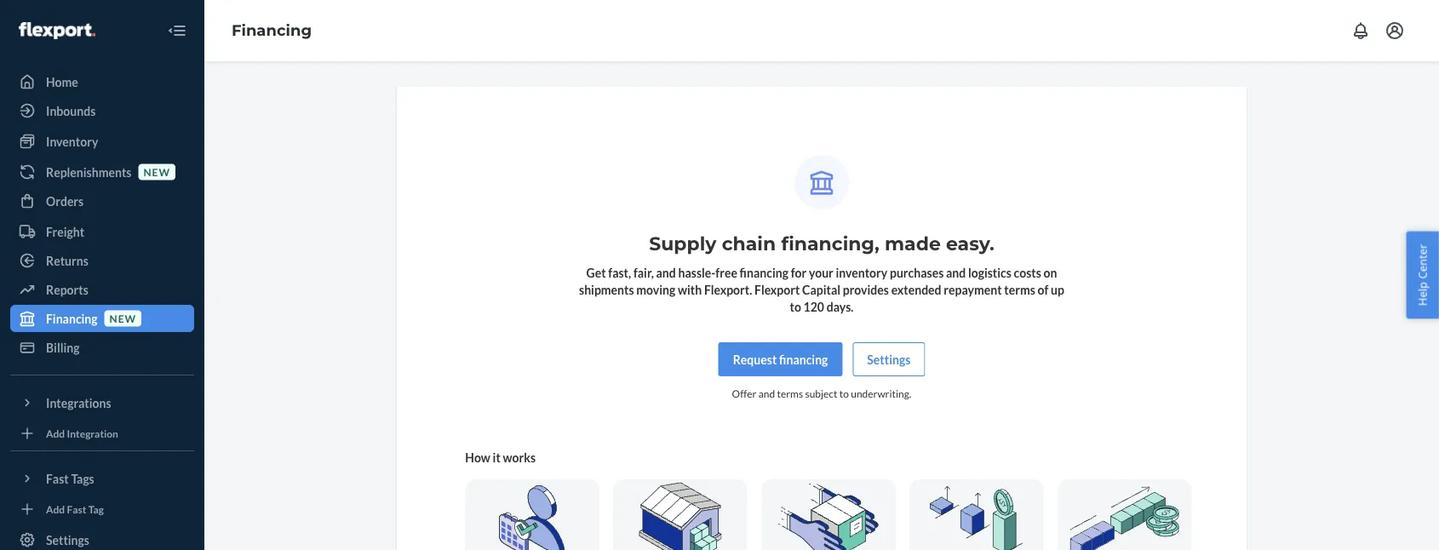 Task type: vqa. For each thing, say whether or not it's contained in the screenshot.
'STARTED'
no



Task type: describe. For each thing, give the bounding box(es) containing it.
get fast, fair, and hassle-free financing for your inventory purchases and logistics costs on shipments moving with flexport. flexport capital provides extended repayment terms of up to 120 days.
[[579, 265, 1065, 314]]

billing
[[46, 340, 80, 355]]

orders link
[[10, 187, 194, 215]]

add fast tag link
[[10, 499, 194, 520]]

120
[[804, 299, 825, 314]]

tags
[[71, 472, 94, 486]]

inbounds link
[[10, 97, 194, 124]]

orders
[[46, 194, 84, 208]]

help center button
[[1407, 231, 1440, 319]]

add integration link
[[10, 423, 194, 444]]

fast inside dropdown button
[[46, 472, 69, 486]]

easy.
[[946, 232, 995, 255]]

extended
[[892, 282, 942, 297]]

home link
[[10, 68, 194, 95]]

add for add fast tag
[[46, 503, 65, 515]]

home
[[46, 75, 78, 89]]

inventory
[[836, 265, 888, 280]]

inbounds
[[46, 104, 96, 118]]

capital
[[803, 282, 841, 297]]

billing link
[[10, 334, 194, 361]]

offer and terms subject to underwriting.
[[732, 388, 912, 400]]

purchases
[[890, 265, 944, 280]]

fair,
[[634, 265, 654, 280]]

flexport logo image
[[19, 22, 95, 39]]

made
[[885, 232, 941, 255]]

terms inside get fast, fair, and hassle-free financing for your inventory purchases and logistics costs on shipments moving with flexport. flexport capital provides extended repayment terms of up to 120 days.
[[1005, 282, 1036, 297]]

subject
[[805, 388, 838, 400]]

supply chain financing, made easy.
[[649, 232, 995, 255]]

of
[[1038, 282, 1049, 297]]

shipments
[[579, 282, 634, 297]]

your
[[809, 265, 834, 280]]

financing inside get fast, fair, and hassle-free financing for your inventory purchases and logistics costs on shipments moving with flexport. flexport capital provides extended repayment terms of up to 120 days.
[[740, 265, 789, 280]]

how it works
[[465, 450, 536, 465]]

chain
[[722, 232, 776, 255]]

fast tags button
[[10, 465, 194, 492]]

replenishments
[[46, 165, 132, 179]]

fast,
[[608, 265, 631, 280]]

for
[[791, 265, 807, 280]]

hassle-
[[678, 265, 716, 280]]

get
[[587, 265, 606, 280]]

up
[[1051, 282, 1065, 297]]



Task type: locate. For each thing, give the bounding box(es) containing it.
financing inside "button"
[[779, 352, 828, 367]]

0 vertical spatial terms
[[1005, 282, 1036, 297]]

to right subject
[[840, 388, 849, 400]]

inventory
[[46, 134, 98, 149]]

fast left tag
[[67, 503, 86, 515]]

0 horizontal spatial new
[[110, 312, 136, 324]]

0 horizontal spatial terms
[[777, 388, 803, 400]]

freight
[[46, 224, 84, 239]]

add
[[46, 427, 65, 439], [46, 503, 65, 515]]

2 add from the top
[[46, 503, 65, 515]]

0 vertical spatial settings
[[867, 352, 911, 367]]

help
[[1415, 282, 1431, 306]]

1 horizontal spatial settings
[[867, 352, 911, 367]]

financing
[[232, 21, 312, 40], [46, 311, 98, 326]]

inventory link
[[10, 128, 194, 155]]

underwriting.
[[851, 388, 912, 400]]

0 vertical spatial new
[[143, 166, 170, 178]]

fast left tags
[[46, 472, 69, 486]]

financing,
[[781, 232, 880, 255]]

0 horizontal spatial to
[[790, 299, 802, 314]]

reports link
[[10, 276, 194, 303]]

1 vertical spatial new
[[110, 312, 136, 324]]

1 vertical spatial terms
[[777, 388, 803, 400]]

flexport.
[[704, 282, 753, 297]]

1 vertical spatial fast
[[67, 503, 86, 515]]

how
[[465, 450, 491, 465]]

repayment
[[944, 282, 1002, 297]]

returns
[[46, 253, 88, 268]]

terms down costs
[[1005, 282, 1036, 297]]

days.
[[827, 299, 854, 314]]

fast
[[46, 472, 69, 486], [67, 503, 86, 515]]

settings button
[[853, 342, 925, 377]]

0 horizontal spatial settings
[[46, 533, 89, 547]]

financing up subject
[[779, 352, 828, 367]]

1 horizontal spatial to
[[840, 388, 849, 400]]

tag
[[88, 503, 104, 515]]

supply
[[649, 232, 717, 255]]

open notifications image
[[1351, 20, 1371, 41]]

on
[[1044, 265, 1058, 280]]

0 vertical spatial add
[[46, 427, 65, 439]]

integrations
[[46, 396, 111, 410]]

and
[[656, 265, 676, 280], [946, 265, 966, 280], [759, 388, 775, 400]]

settings inside the "settings" button
[[867, 352, 911, 367]]

open account menu image
[[1385, 20, 1406, 41]]

add fast tag
[[46, 503, 104, 515]]

terms
[[1005, 282, 1036, 297], [777, 388, 803, 400]]

financing link
[[232, 21, 312, 40]]

returns link
[[10, 247, 194, 274]]

fast tags
[[46, 472, 94, 486]]

add down fast tags on the left bottom
[[46, 503, 65, 515]]

flexport
[[755, 282, 800, 297]]

close navigation image
[[167, 20, 187, 41]]

request
[[733, 352, 777, 367]]

request financing button
[[719, 342, 843, 377]]

and right offer
[[759, 388, 775, 400]]

logistics
[[968, 265, 1012, 280]]

0 vertical spatial financing
[[740, 265, 789, 280]]

request financing
[[733, 352, 828, 367]]

add left integration at the left
[[46, 427, 65, 439]]

settings down the add fast tag on the left of the page
[[46, 533, 89, 547]]

new up orders link
[[143, 166, 170, 178]]

1 vertical spatial financing
[[46, 311, 98, 326]]

2 horizontal spatial and
[[946, 265, 966, 280]]

freight link
[[10, 218, 194, 245]]

0 horizontal spatial and
[[656, 265, 676, 280]]

moving
[[637, 282, 676, 297]]

1 horizontal spatial financing
[[232, 21, 312, 40]]

offer
[[732, 388, 757, 400]]

to
[[790, 299, 802, 314], [840, 388, 849, 400]]

new for financing
[[110, 312, 136, 324]]

add for add integration
[[46, 427, 65, 439]]

with
[[678, 282, 702, 297]]

settings link
[[10, 526, 194, 550]]

center
[[1415, 244, 1431, 279]]

0 horizontal spatial financing
[[46, 311, 98, 326]]

and up moving
[[656, 265, 676, 280]]

to left 120
[[790, 299, 802, 314]]

integrations button
[[10, 389, 194, 417]]

new down reports link
[[110, 312, 136, 324]]

financing
[[740, 265, 789, 280], [779, 352, 828, 367]]

it
[[493, 450, 501, 465]]

0 vertical spatial fast
[[46, 472, 69, 486]]

to inside get fast, fair, and hassle-free financing for your inventory purchases and logistics costs on shipments moving with flexport. flexport capital provides extended repayment terms of up to 120 days.
[[790, 299, 802, 314]]

1 horizontal spatial and
[[759, 388, 775, 400]]

works
[[503, 450, 536, 465]]

costs
[[1014, 265, 1042, 280]]

1 vertical spatial settings
[[46, 533, 89, 547]]

financing up flexport on the right of the page
[[740, 265, 789, 280]]

and up repayment
[[946, 265, 966, 280]]

1 vertical spatial financing
[[779, 352, 828, 367]]

1 vertical spatial add
[[46, 503, 65, 515]]

1 add from the top
[[46, 427, 65, 439]]

free
[[716, 265, 738, 280]]

terms left subject
[[777, 388, 803, 400]]

new for replenishments
[[143, 166, 170, 178]]

provides
[[843, 282, 889, 297]]

integration
[[67, 427, 118, 439]]

1 vertical spatial to
[[840, 388, 849, 400]]

0 vertical spatial financing
[[232, 21, 312, 40]]

reports
[[46, 282, 88, 297]]

0 vertical spatial to
[[790, 299, 802, 314]]

add integration
[[46, 427, 118, 439]]

settings inside settings link
[[46, 533, 89, 547]]

1 horizontal spatial terms
[[1005, 282, 1036, 297]]

help center
[[1415, 244, 1431, 306]]

new
[[143, 166, 170, 178], [110, 312, 136, 324]]

settings up underwriting.
[[867, 352, 911, 367]]

settings
[[867, 352, 911, 367], [46, 533, 89, 547]]

1 horizontal spatial new
[[143, 166, 170, 178]]



